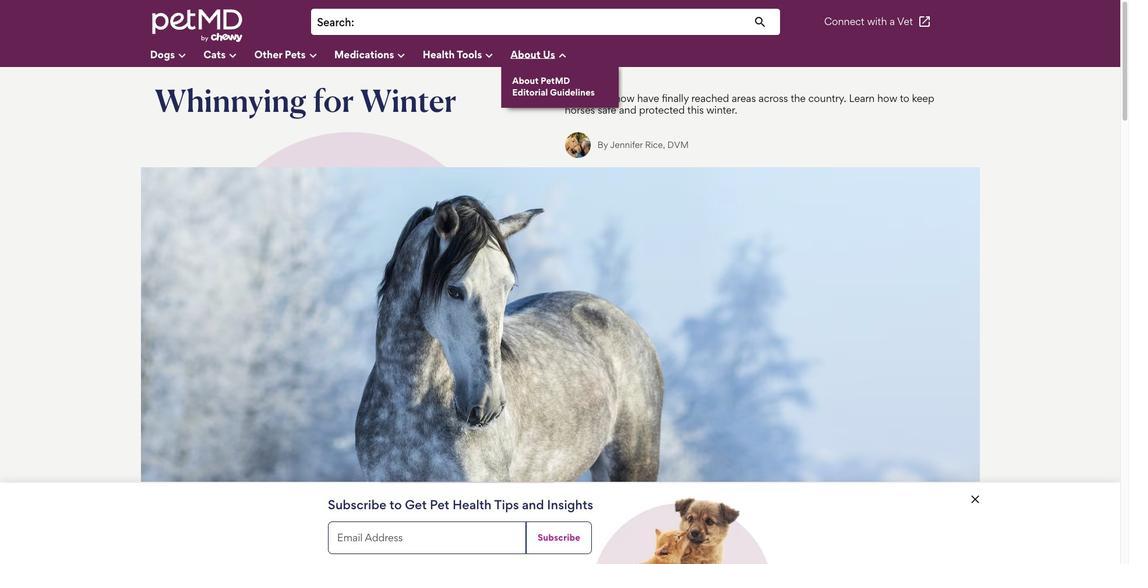 Task type: locate. For each thing, give the bounding box(es) containing it.
a
[[890, 15, 895, 28]]

0 horizontal spatial for
[[241, 515, 266, 538]]

and
[[590, 92, 608, 104], [619, 104, 637, 116], [522, 497, 544, 512]]

gratitude
[[155, 515, 237, 538]]

:
[[351, 16, 354, 29]]

1 horizontal spatial subscribe
[[538, 532, 581, 543]]

petmd
[[541, 75, 570, 86]]

subscribe up "cattitude"
[[328, 497, 387, 512]]

to right how
[[900, 92, 910, 104]]

for
[[313, 81, 354, 119], [241, 515, 266, 538]]

pets
[[285, 48, 306, 60]]

guidelines
[[550, 87, 595, 98]]

cats
[[204, 48, 226, 60]]

medications button
[[334, 44, 423, 67]]

and right cold
[[590, 92, 608, 104]]

with
[[868, 15, 887, 28]]

for down medications
[[313, 81, 354, 119]]

0 vertical spatial about
[[511, 48, 541, 60]]

have
[[638, 92, 660, 104]]

dogs
[[150, 48, 175, 60]]

country.
[[809, 92, 847, 104]]

subscribe for subscribe to get pet health tips and insights
[[328, 497, 387, 512]]

about inside popup button
[[511, 48, 541, 60]]

2 horizontal spatial and
[[619, 104, 637, 116]]

health right the pet
[[453, 497, 492, 512]]

1 vertical spatial health
[[453, 497, 492, 512]]

to inside newsletter subscription element
[[390, 497, 402, 512]]

subscribe down insights on the bottom
[[538, 532, 581, 543]]

1 horizontal spatial to
[[900, 92, 910, 104]]

editorial
[[513, 87, 548, 98]]

1 vertical spatial about
[[513, 75, 539, 86]]

search :
[[317, 16, 354, 29]]

none email field inside newsletter subscription element
[[328, 522, 526, 554]]

1 vertical spatial for
[[241, 515, 266, 538]]

about
[[511, 48, 541, 60], [513, 75, 539, 86]]

0 vertical spatial health
[[423, 48, 455, 60]]

snow
[[610, 92, 635, 104]]

1 vertical spatial subscribe
[[538, 532, 581, 543]]

search
[[317, 16, 351, 29]]

editorial guidelines link
[[512, 87, 596, 99]]

1 horizontal spatial for
[[313, 81, 354, 119]]

to
[[900, 92, 910, 104], [390, 497, 402, 512]]

1 vertical spatial to
[[390, 497, 402, 512]]

about up editorial
[[513, 75, 539, 86]]

0 horizontal spatial subscribe
[[328, 497, 387, 512]]

connect with a vet
[[825, 15, 913, 28]]

across
[[759, 92, 788, 104]]

us
[[543, 48, 555, 60]]

winter.
[[707, 104, 738, 116]]

keep
[[912, 92, 935, 104]]

about left the us
[[511, 48, 541, 60]]

and right 'safe'
[[619, 104, 637, 116]]

vet
[[898, 15, 913, 28]]

horses
[[565, 104, 595, 116]]

insights
[[547, 497, 594, 512]]

whinnying for winter
[[155, 81, 457, 119]]

"cattitude"
[[270, 515, 363, 538]]

0 vertical spatial to
[[900, 92, 910, 104]]

about for about petmd editorial guidelines
[[513, 75, 539, 86]]

winter
[[360, 81, 457, 119]]

close image
[[968, 493, 982, 507]]

0 horizontal spatial and
[[522, 497, 544, 512]]

0 horizontal spatial to
[[390, 497, 402, 512]]

newsletter subscription element
[[0, 483, 1121, 564]]

None text field
[[360, 15, 775, 30]]

to left get
[[390, 497, 402, 512]]

subscribe inside button
[[538, 532, 581, 543]]

1 horizontal spatial and
[[590, 92, 608, 104]]

for for "cattitude"
[[241, 515, 266, 538]]

finally
[[662, 92, 689, 104]]

subscribe to get pet health tips and insights
[[328, 497, 594, 512]]

0 vertical spatial for
[[313, 81, 354, 119]]

tips
[[494, 497, 519, 512]]

0 vertical spatial subscribe
[[328, 497, 387, 512]]

whinnying
[[155, 81, 307, 119]]

about inside the about petmd editorial guidelines
[[513, 75, 539, 86]]

health tools
[[423, 48, 482, 60]]

subscribe button
[[526, 522, 592, 554]]

jennifer
[[610, 139, 643, 150]]

this
[[688, 104, 704, 116]]

health
[[423, 48, 455, 60], [453, 497, 492, 512]]

puppy and kitten hugging image
[[597, 493, 768, 564]]

None email field
[[328, 522, 526, 554]]

tools
[[457, 48, 482, 60]]

for right gratitude
[[241, 515, 266, 538]]

health left "tools" in the left of the page
[[423, 48, 455, 60]]

other
[[254, 48, 283, 60]]

and right tips
[[522, 497, 544, 512]]

subscribe
[[328, 497, 387, 512], [538, 532, 581, 543]]



Task type: describe. For each thing, give the bounding box(es) containing it.
petmd home image
[[150, 8, 243, 44]]

safe
[[598, 104, 617, 116]]

about petmd editorial guidelines
[[513, 75, 595, 98]]

get
[[405, 497, 427, 512]]

about for about us
[[511, 48, 541, 60]]

health tools button
[[423, 44, 511, 67]]

medications
[[334, 48, 394, 60]]

by
[[598, 139, 608, 150]]

about us
[[511, 48, 555, 60]]

gratitude for "cattitude"
[[155, 515, 363, 538]]

about petmd link
[[512, 75, 596, 87]]

jennifer rice, dvm image
[[565, 132, 591, 158]]

health inside newsletter subscription element
[[453, 497, 492, 512]]

and inside newsletter subscription element
[[522, 497, 544, 512]]

health inside dropdown button
[[423, 48, 455, 60]]

cold and snow have finally reached areas across the country. learn how to keep horses safe and protected this winter.
[[565, 92, 935, 116]]

cold
[[565, 92, 588, 104]]

how
[[878, 92, 898, 104]]

by jennifer rice, dvm
[[598, 139, 689, 150]]

other pets
[[254, 48, 306, 60]]

about us button
[[511, 44, 584, 67]]

grey andalusian in the snow image
[[141, 167, 980, 482]]

protected
[[639, 104, 685, 116]]

the
[[791, 92, 806, 104]]

for for winter
[[313, 81, 354, 119]]

connect with a vet button
[[825, 8, 932, 36]]

rice,
[[645, 139, 665, 150]]

cats button
[[204, 44, 254, 67]]

reached
[[692, 92, 730, 104]]

dvm
[[668, 139, 689, 150]]

learn
[[849, 92, 875, 104]]

connect
[[825, 15, 865, 28]]

dogs button
[[150, 44, 204, 67]]

areas
[[732, 92, 756, 104]]

subscribe for subscribe
[[538, 532, 581, 543]]

other pets button
[[254, 44, 334, 67]]

to inside cold and snow have finally reached areas across the country. learn how to keep horses safe and protected this winter.
[[900, 92, 910, 104]]

pet
[[430, 497, 450, 512]]



Task type: vqa. For each thing, say whether or not it's contained in the screenshot.
Insights
yes



